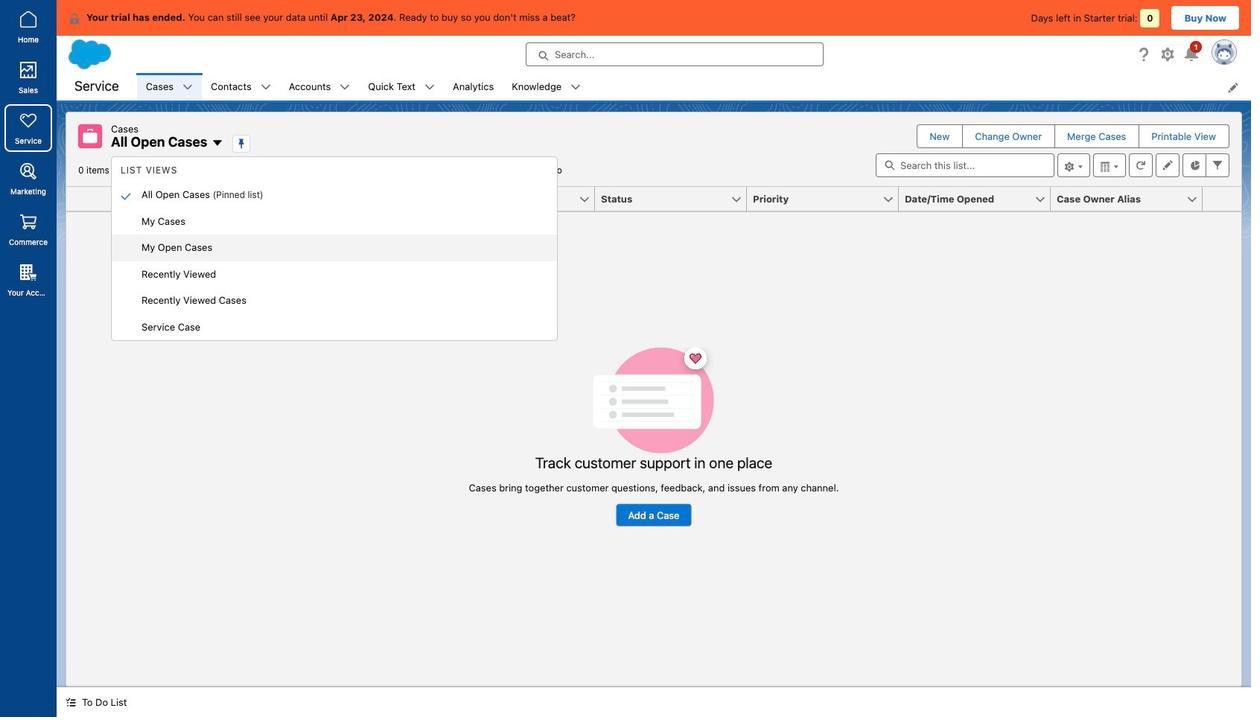 Task type: vqa. For each thing, say whether or not it's contained in the screenshot.
Close Date element
no



Task type: locate. For each thing, give the bounding box(es) containing it.
case number element
[[135, 187, 291, 212]]

all open cases|cases|list view element
[[66, 112, 1243, 688]]

subject element
[[443, 187, 604, 212]]

status
[[469, 347, 839, 527]]

list
[[137, 73, 1252, 101]]

cell
[[111, 187, 135, 212]]

action element
[[1203, 187, 1242, 212]]

item number element
[[66, 187, 111, 212]]

text default image
[[261, 82, 271, 93], [340, 82, 350, 93], [212, 137, 224, 149], [66, 698, 76, 708]]

cases | list views list box
[[112, 159, 557, 340]]

priority element
[[747, 187, 908, 212]]

4 list item from the left
[[359, 73, 444, 101]]

list item
[[137, 73, 202, 101], [202, 73, 280, 101], [280, 73, 359, 101], [359, 73, 444, 101], [503, 73, 590, 101]]

status inside all open cases|cases|list view element
[[469, 347, 839, 527]]

1 list item from the left
[[137, 73, 202, 101]]

2 list item from the left
[[202, 73, 280, 101]]

text default image
[[69, 13, 80, 24], [183, 82, 193, 93], [425, 82, 435, 93], [571, 82, 581, 93]]



Task type: describe. For each thing, give the bounding box(es) containing it.
3 list item from the left
[[280, 73, 359, 101]]

Search All Open Cases list view. search field
[[876, 153, 1055, 177]]

text default image inside all open cases|cases|list view element
[[212, 137, 224, 149]]

cell inside all open cases|cases|list view element
[[111, 187, 135, 212]]

action image
[[1203, 187, 1242, 211]]

5 list item from the left
[[503, 73, 590, 101]]

date/time opened element
[[899, 187, 1060, 212]]

case owner alias element
[[1051, 187, 1212, 212]]

status element
[[595, 187, 756, 212]]

item number image
[[66, 187, 111, 211]]

all open cases status
[[78, 165, 445, 176]]



